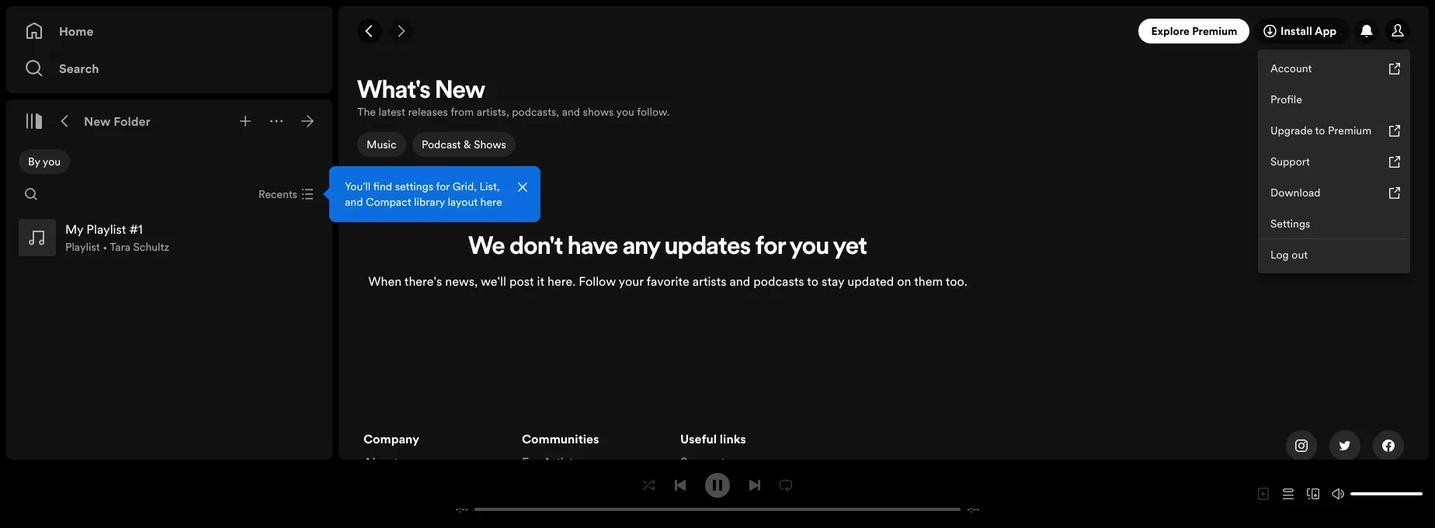 Task type: describe. For each thing, give the bounding box(es) containing it.
previous image
[[674, 479, 686, 491]]

what's
[[357, 79, 431, 104]]

2 vertical spatial and
[[730, 273, 750, 290]]

install app link
[[1254, 18, 1350, 44]]

facebook image
[[1382, 440, 1395, 452]]

0 vertical spatial to
[[1315, 123, 1325, 138]]

support inside menu
[[1270, 154, 1310, 169]]

new inside button
[[84, 113, 111, 130]]

shows
[[473, 137, 506, 152]]

the
[[357, 104, 376, 120]]

you'll
[[345, 179, 371, 194]]

instagram image
[[1295, 440, 1308, 452]]

1 - from the left
[[455, 504, 459, 515]]

pause image
[[711, 479, 724, 491]]

any
[[623, 235, 660, 260]]

when
[[368, 273, 402, 290]]

for artists link
[[522, 453, 579, 477]]

you inside 'what's new the latest releases from artists, podcasts, and shows you follow.'
[[616, 104, 634, 120]]

playlist
[[65, 239, 100, 255]]

for
[[522, 453, 540, 471]]

follow
[[579, 273, 616, 290]]

1 -:-- from the left
[[455, 504, 468, 515]]

account
[[1270, 61, 1312, 76]]

explore premium
[[1151, 23, 1237, 39]]

external link image for account
[[1388, 62, 1401, 75]]

don't
[[510, 235, 563, 260]]

my playlist #1 - playlist by tara schultz | spotify element
[[339, 75, 1429, 528]]

latest
[[379, 104, 405, 120]]

what's new the latest releases from artists, podcasts, and shows you follow.
[[357, 79, 670, 120]]

and inside 'what's new the latest releases from artists, podcasts, and shows you follow.'
[[562, 104, 580, 120]]

useful
[[680, 430, 717, 447]]

new folder
[[84, 113, 151, 130]]

you'll find settings for grid, list, and compact library layout here dialog
[[329, 166, 540, 222]]

•
[[103, 239, 107, 255]]

for inside my playlist #1 - playlist by tara schultz | spotify 'element'
[[755, 235, 786, 260]]

layout
[[448, 194, 478, 210]]

list containing company
[[363, 430, 503, 517]]

we
[[468, 235, 505, 260]]

on
[[897, 273, 911, 290]]

for inside the you'll find settings for grid, list, and compact library layout here
[[436, 179, 450, 194]]

podcast & shows
[[421, 137, 506, 152]]

follow.
[[637, 104, 670, 120]]

new folder button
[[81, 109, 154, 134]]

releases
[[408, 104, 448, 120]]

player controls element
[[437, 473, 998, 515]]

go back image
[[363, 25, 376, 37]]

download link
[[1261, 177, 1407, 208]]

enable shuffle image
[[643, 479, 655, 491]]

folder
[[114, 113, 151, 130]]

it
[[537, 273, 544, 290]]

list containing communities
[[522, 430, 662, 528]]

company about
[[363, 430, 419, 471]]

upgrade to premium
[[1270, 123, 1371, 138]]

about
[[363, 453, 398, 471]]

search
[[59, 60, 99, 77]]

playlist • tara schultz
[[65, 239, 169, 255]]

out
[[1292, 247, 1308, 262]]

none search field inside main element
[[19, 182, 43, 207]]

from
[[451, 104, 474, 120]]

download
[[1270, 185, 1321, 200]]

communities for artists
[[522, 430, 599, 471]]

twitter image
[[1339, 440, 1351, 452]]

group inside main element
[[12, 213, 326, 262]]

menu containing account
[[1258, 50, 1410, 273]]

post
[[509, 273, 534, 290]]

when there's news, we'll post it here. follow your favorite artists and podcasts to stay updated on them too.
[[368, 273, 967, 290]]

artists
[[543, 453, 579, 471]]

explore
[[1151, 23, 1190, 39]]

log out
[[1270, 247, 1308, 262]]

explore premium button
[[1139, 19, 1250, 43]]

support link inside menu
[[1261, 146, 1407, 177]]

here
[[480, 194, 502, 210]]

2 :- from the left
[[970, 504, 976, 515]]

settings
[[395, 179, 433, 194]]

premium inside explore premium button
[[1192, 23, 1237, 39]]

updates
[[665, 235, 751, 260]]

external link image for support
[[1388, 155, 1401, 168]]

you inside checkbox
[[43, 154, 61, 169]]

company
[[363, 430, 419, 447]]



Task type: vqa. For each thing, say whether or not it's contained in the screenshot.


Task type: locate. For each thing, give the bounding box(es) containing it.
your
[[619, 273, 643, 290]]

list,
[[479, 179, 500, 194]]

grid,
[[452, 179, 477, 194]]

support link inside my playlist #1 - playlist by tara schultz | spotify 'element'
[[680, 453, 725, 477]]

-
[[455, 504, 459, 515], [465, 504, 468, 515], [967, 504, 970, 515], [976, 504, 980, 515]]

external link image up profile link at the right top of the page
[[1388, 62, 1401, 75]]

1 :- from the left
[[459, 504, 465, 515]]

Recents, List view field
[[246, 182, 323, 207]]

go forward image
[[394, 25, 407, 37]]

what's new image
[[1360, 25, 1373, 37]]

1 horizontal spatial for
[[755, 235, 786, 260]]

premium down profile link at the right top of the page
[[1328, 123, 1371, 138]]

1 vertical spatial you
[[43, 154, 61, 169]]

1 vertical spatial support link
[[680, 453, 725, 477]]

support link
[[1261, 146, 1407, 177], [680, 453, 725, 477]]

have
[[568, 235, 618, 260]]

:-
[[459, 504, 465, 515], [970, 504, 976, 515]]

account button
[[1261, 53, 1407, 84]]

search link
[[25, 53, 314, 84]]

1 list from the left
[[363, 430, 503, 517]]

useful links support
[[680, 430, 746, 471]]

1 vertical spatial and
[[345, 194, 363, 210]]

support down upgrade
[[1270, 154, 1310, 169]]

next image
[[749, 479, 761, 491]]

find
[[373, 179, 392, 194]]

1 horizontal spatial and
[[562, 104, 580, 120]]

music
[[367, 137, 396, 152]]

new up the podcast & shows
[[435, 79, 485, 104]]

1 vertical spatial external link image
[[1388, 186, 1401, 199]]

external link image
[[1388, 124, 1401, 137], [1388, 155, 1401, 168]]

to right upgrade
[[1315, 123, 1325, 138]]

&
[[463, 137, 471, 152]]

0 horizontal spatial support
[[680, 453, 725, 471]]

podcast
[[421, 137, 460, 152]]

2 horizontal spatial list
[[680, 430, 820, 494]]

2 list from the left
[[522, 430, 662, 528]]

new left folder
[[84, 113, 111, 130]]

them
[[914, 273, 943, 290]]

None search field
[[19, 182, 43, 207]]

upgrade to premium link
[[1261, 115, 1407, 146]]

0 vertical spatial premium
[[1192, 23, 1237, 39]]

settings
[[1270, 216, 1310, 231]]

menu
[[1258, 50, 1410, 273]]

external link image up settings link
[[1388, 186, 1401, 199]]

4 - from the left
[[976, 504, 980, 515]]

and left the shows
[[562, 104, 580, 120]]

0 horizontal spatial for
[[436, 179, 450, 194]]

1 horizontal spatial premium
[[1328, 123, 1371, 138]]

app
[[1315, 23, 1337, 39]]

external link image for download
[[1388, 186, 1401, 199]]

0 vertical spatial external link image
[[1388, 62, 1401, 75]]

volume high image
[[1332, 488, 1344, 500]]

external link image down profile link at the right top of the page
[[1388, 124, 1401, 137]]

1 horizontal spatial to
[[1315, 123, 1325, 138]]

support down useful
[[680, 453, 725, 471]]

1 horizontal spatial support
[[1270, 154, 1310, 169]]

favorite
[[646, 273, 689, 290]]

0 vertical spatial for
[[436, 179, 450, 194]]

we'll
[[481, 273, 506, 290]]

profile
[[1270, 92, 1302, 107]]

premium
[[1192, 23, 1237, 39], [1328, 123, 1371, 138]]

home
[[59, 23, 94, 40]]

tara
[[110, 239, 130, 255]]

3 list from the left
[[680, 430, 820, 494]]

yet
[[833, 235, 867, 260]]

2 horizontal spatial and
[[730, 273, 750, 290]]

0 vertical spatial new
[[435, 79, 485, 104]]

communities
[[522, 430, 599, 447]]

connect to a device image
[[1307, 488, 1319, 500]]

0 horizontal spatial to
[[807, 273, 819, 290]]

group containing playlist
[[12, 213, 326, 262]]

2 external link image from the top
[[1388, 155, 1401, 168]]

and left find
[[345, 194, 363, 210]]

0 horizontal spatial :-
[[459, 504, 465, 515]]

external link image down upgrade to premium link
[[1388, 155, 1401, 168]]

stay
[[822, 273, 844, 290]]

1 external link image from the top
[[1388, 62, 1401, 75]]

2 -:-- from the left
[[967, 504, 980, 515]]

profile link
[[1261, 84, 1407, 115]]

library
[[414, 194, 445, 210]]

group
[[12, 213, 326, 262]]

3 - from the left
[[967, 504, 970, 515]]

log
[[1270, 247, 1289, 262]]

0 vertical spatial and
[[562, 104, 580, 120]]

0 horizontal spatial premium
[[1192, 23, 1237, 39]]

premium right explore
[[1192, 23, 1237, 39]]

1 vertical spatial for
[[755, 235, 786, 260]]

you right by
[[43, 154, 61, 169]]

By you checkbox
[[19, 149, 70, 174]]

premium inside upgrade to premium link
[[1328, 123, 1371, 138]]

and right artists
[[730, 273, 750, 290]]

1 vertical spatial external link image
[[1388, 155, 1401, 168]]

news,
[[445, 273, 478, 290]]

support inside the useful links support
[[680, 453, 725, 471]]

artists,
[[477, 104, 509, 120]]

there's
[[404, 273, 442, 290]]

external link image inside upgrade to premium link
[[1388, 124, 1401, 137]]

to
[[1315, 123, 1325, 138], [807, 273, 819, 290]]

shows
[[583, 104, 614, 120]]

you
[[616, 104, 634, 120], [43, 154, 61, 169], [790, 235, 829, 260]]

2 horizontal spatial you
[[790, 235, 829, 260]]

here.
[[547, 273, 576, 290]]

0 horizontal spatial list
[[363, 430, 503, 517]]

schultz
[[133, 239, 169, 255]]

new
[[435, 79, 485, 104], [84, 113, 111, 130]]

-:--
[[455, 504, 468, 515], [967, 504, 980, 515]]

1 vertical spatial premium
[[1328, 123, 1371, 138]]

external link image inside account 'button'
[[1388, 62, 1401, 75]]

0 horizontal spatial you
[[43, 154, 61, 169]]

list containing useful links
[[680, 430, 820, 494]]

2 external link image from the top
[[1388, 186, 1401, 199]]

you right the shows
[[616, 104, 634, 120]]

0 vertical spatial external link image
[[1388, 124, 1401, 137]]

0 vertical spatial you
[[616, 104, 634, 120]]

upgrade
[[1270, 123, 1313, 138]]

Podcast & Shows checkbox
[[412, 132, 515, 157]]

0 vertical spatial support link
[[1261, 146, 1407, 177]]

1 horizontal spatial new
[[435, 79, 485, 104]]

by you
[[28, 154, 61, 169]]

1 vertical spatial to
[[807, 273, 819, 290]]

external link image inside download link
[[1388, 186, 1401, 199]]

home link
[[25, 16, 314, 47]]

you'll find settings for grid, list, and compact library layout here
[[345, 179, 502, 210]]

updated
[[847, 273, 894, 290]]

2 - from the left
[[465, 504, 468, 515]]

1 horizontal spatial :-
[[970, 504, 976, 515]]

external link image
[[1388, 62, 1401, 75], [1388, 186, 1401, 199]]

for left the grid,
[[436, 179, 450, 194]]

install app
[[1281, 23, 1337, 39]]

compact
[[366, 194, 411, 210]]

Disable repeat checkbox
[[773, 473, 798, 497]]

support link down upgrade to premium
[[1261, 146, 1407, 177]]

about link
[[363, 453, 398, 477]]

1 horizontal spatial -:--
[[967, 504, 980, 515]]

0 vertical spatial support
[[1270, 154, 1310, 169]]

2 vertical spatial you
[[790, 235, 829, 260]]

podcasts,
[[512, 104, 559, 120]]

and inside the you'll find settings for grid, list, and compact library layout here
[[345, 194, 363, 210]]

we don't have any updates for you yet
[[468, 235, 867, 260]]

support link up the 'pause' icon
[[680, 453, 725, 477]]

1 horizontal spatial you
[[616, 104, 634, 120]]

and
[[562, 104, 580, 120], [345, 194, 363, 210], [730, 273, 750, 290]]

by
[[28, 154, 40, 169]]

list
[[363, 430, 503, 517], [522, 430, 662, 528], [680, 430, 820, 494]]

0 horizontal spatial new
[[84, 113, 111, 130]]

to inside my playlist #1 - playlist by tara schultz | spotify 'element'
[[807, 273, 819, 290]]

0 horizontal spatial support link
[[680, 453, 725, 477]]

main element
[[6, 6, 540, 460]]

too.
[[946, 273, 967, 290]]

to left stay
[[807, 273, 819, 290]]

top bar and user menu element
[[339, 6, 1429, 56]]

recents
[[258, 186, 297, 202]]

1 external link image from the top
[[1388, 124, 1401, 137]]

external link image for upgrade to premium
[[1388, 124, 1401, 137]]

0 horizontal spatial and
[[345, 194, 363, 210]]

log out button
[[1261, 239, 1407, 270]]

support
[[1270, 154, 1310, 169], [680, 453, 725, 471]]

settings link
[[1261, 208, 1407, 239]]

disable repeat image
[[780, 479, 792, 491]]

search in your library image
[[25, 188, 37, 200]]

1 horizontal spatial support link
[[1261, 146, 1407, 177]]

external link image inside support link
[[1388, 155, 1401, 168]]

Music checkbox
[[357, 132, 406, 157]]

you left yet
[[790, 235, 829, 260]]

podcasts
[[753, 273, 804, 290]]

1 vertical spatial new
[[84, 113, 111, 130]]

install
[[1281, 23, 1313, 39]]

artists
[[692, 273, 726, 290]]

links
[[720, 430, 746, 447]]

1 horizontal spatial list
[[522, 430, 662, 528]]

1 vertical spatial support
[[680, 453, 725, 471]]

for up podcasts
[[755, 235, 786, 260]]

for
[[436, 179, 450, 194], [755, 235, 786, 260]]

0 horizontal spatial -:--
[[455, 504, 468, 515]]

new inside 'what's new the latest releases from artists, podcasts, and shows you follow.'
[[435, 79, 485, 104]]



